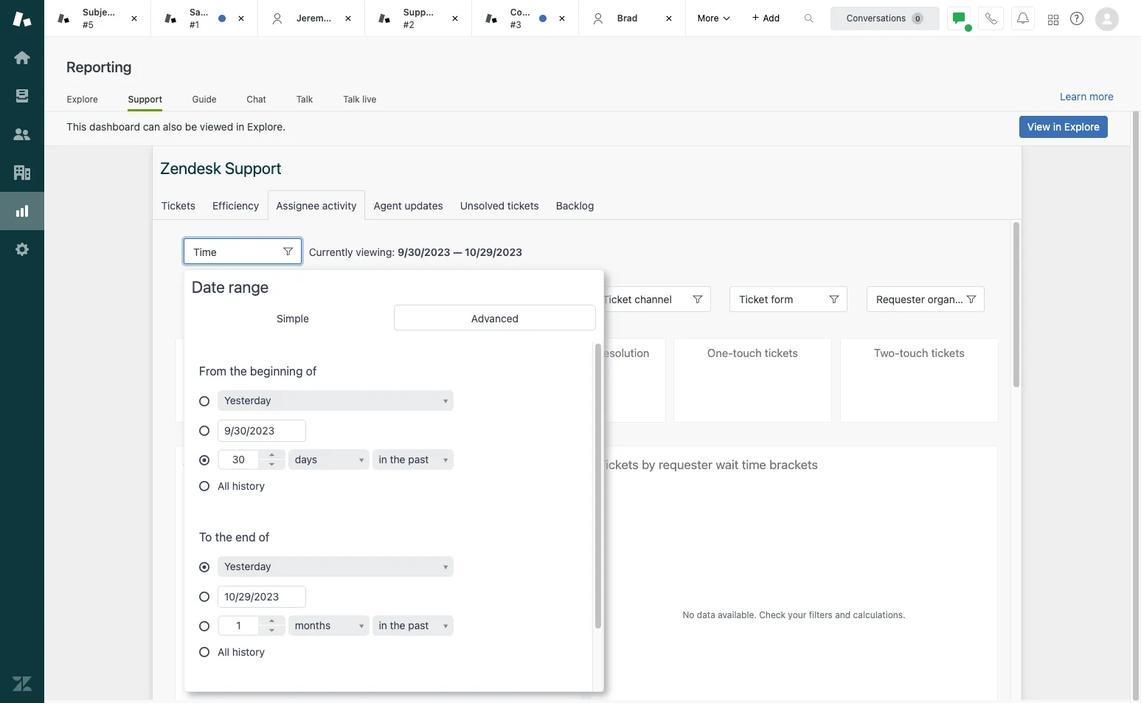Task type: describe. For each thing, give the bounding box(es) containing it.
this
[[66, 120, 87, 133]]

0 horizontal spatial explore
[[67, 93, 98, 105]]

zendesk image
[[13, 675, 32, 694]]

dashboard
[[89, 120, 140, 133]]

notifications image
[[1018, 12, 1030, 24]]

learn more link
[[1061, 90, 1114, 103]]

support
[[128, 93, 162, 105]]

guide link
[[192, 93, 217, 109]]

talk for talk
[[296, 93, 313, 105]]

this dashboard can also be viewed in explore.
[[66, 120, 286, 133]]

support link
[[128, 93, 162, 111]]

#3
[[511, 19, 522, 30]]

admin image
[[13, 240, 32, 259]]

main element
[[0, 0, 44, 703]]

live
[[363, 93, 377, 105]]

explore.
[[247, 120, 286, 133]]

miller
[[331, 12, 355, 23]]

contact #3
[[511, 7, 545, 30]]

conversations button
[[831, 6, 940, 30]]

customers image
[[13, 125, 32, 144]]

4 close image from the left
[[555, 11, 570, 26]]

#2 tab
[[365, 0, 472, 37]]

add
[[764, 12, 780, 23]]

talk live link
[[343, 93, 377, 109]]

view in explore
[[1028, 120, 1100, 133]]

jeremy
[[297, 12, 329, 23]]

tabs tab list
[[44, 0, 789, 37]]

subject line #5
[[83, 7, 136, 30]]

explore link
[[66, 93, 98, 109]]

brad tab
[[579, 0, 686, 37]]

learn more
[[1061, 90, 1114, 103]]

more
[[698, 12, 719, 23]]

explore inside button
[[1065, 120, 1100, 133]]

zendesk products image
[[1049, 14, 1059, 25]]

line
[[118, 7, 136, 18]]

reporting image
[[13, 201, 32, 221]]

tab containing contact
[[472, 0, 579, 37]]

be
[[185, 120, 197, 133]]

viewed
[[200, 120, 233, 133]]

talk for talk live
[[343, 93, 360, 105]]

#5
[[83, 19, 94, 30]]

get started image
[[13, 48, 32, 67]]

chat
[[247, 93, 266, 105]]

view
[[1028, 120, 1051, 133]]

talk link
[[296, 93, 313, 109]]

talk live
[[343, 93, 377, 105]]

get help image
[[1071, 12, 1084, 25]]

#1
[[190, 19, 199, 30]]

organizations image
[[13, 163, 32, 182]]

learn
[[1061, 90, 1087, 103]]



Task type: locate. For each thing, give the bounding box(es) containing it.
close image inside #1 tab
[[234, 11, 249, 26]]

reporting
[[66, 58, 132, 75]]

2 talk from the left
[[343, 93, 360, 105]]

1 horizontal spatial explore
[[1065, 120, 1100, 133]]

close image inside brad tab
[[662, 11, 677, 26]]

1 horizontal spatial tab
[[472, 0, 579, 37]]

1 horizontal spatial talk
[[343, 93, 360, 105]]

in inside button
[[1054, 120, 1062, 133]]

subject
[[83, 7, 116, 18]]

0 vertical spatial explore
[[67, 93, 98, 105]]

in right view
[[1054, 120, 1062, 133]]

can
[[143, 120, 160, 133]]

explore
[[67, 93, 98, 105], [1065, 120, 1100, 133]]

chat link
[[246, 93, 267, 109]]

close image right contact #3
[[555, 11, 570, 26]]

close image right the #1
[[234, 11, 249, 26]]

1 horizontal spatial in
[[1054, 120, 1062, 133]]

0 horizontal spatial tab
[[44, 0, 151, 37]]

close image inside the jeremy miller tab
[[341, 11, 356, 26]]

1 in from the left
[[236, 120, 245, 133]]

close image for brad tab at the right of page
[[662, 11, 677, 26]]

tab containing subject line
[[44, 0, 151, 37]]

in right viewed
[[236, 120, 245, 133]]

close image for #2 tab
[[448, 11, 463, 26]]

views image
[[13, 86, 32, 106]]

button displays agent's chat status as online. image
[[954, 12, 965, 24]]

more button
[[686, 0, 743, 36]]

add button
[[743, 0, 789, 36]]

close image
[[127, 11, 142, 26]]

jeremy miller
[[297, 12, 355, 23]]

talk left live on the left top of the page
[[343, 93, 360, 105]]

talk right chat
[[296, 93, 313, 105]]

#1 tab
[[151, 0, 258, 37]]

tab
[[44, 0, 151, 37], [472, 0, 579, 37]]

close image right jeremy
[[341, 11, 356, 26]]

close image left the more
[[662, 11, 677, 26]]

0 horizontal spatial talk
[[296, 93, 313, 105]]

also
[[163, 120, 182, 133]]

view in explore button
[[1020, 116, 1109, 138]]

close image inside #2 tab
[[448, 11, 463, 26]]

close image right #2
[[448, 11, 463, 26]]

jeremy miller tab
[[258, 0, 365, 37]]

close image
[[234, 11, 249, 26], [341, 11, 356, 26], [448, 11, 463, 26], [555, 11, 570, 26], [662, 11, 677, 26]]

explore down learn more link at the right of page
[[1065, 120, 1100, 133]]

guide
[[192, 93, 217, 105]]

3 close image from the left
[[448, 11, 463, 26]]

#2
[[404, 19, 415, 30]]

more
[[1090, 90, 1114, 103]]

1 talk from the left
[[296, 93, 313, 105]]

brad
[[618, 12, 638, 23]]

0 horizontal spatial in
[[236, 120, 245, 133]]

conversations
[[847, 12, 907, 23]]

in
[[236, 120, 245, 133], [1054, 120, 1062, 133]]

1 tab from the left
[[44, 0, 151, 37]]

explore up this
[[67, 93, 98, 105]]

1 vertical spatial explore
[[1065, 120, 1100, 133]]

2 in from the left
[[1054, 120, 1062, 133]]

2 tab from the left
[[472, 0, 579, 37]]

talk
[[296, 93, 313, 105], [343, 93, 360, 105]]

close image for the jeremy miller tab
[[341, 11, 356, 26]]

2 close image from the left
[[341, 11, 356, 26]]

1 close image from the left
[[234, 11, 249, 26]]

contact
[[511, 7, 545, 18]]

5 close image from the left
[[662, 11, 677, 26]]

zendesk support image
[[13, 10, 32, 29]]



Task type: vqa. For each thing, say whether or not it's contained in the screenshot.
3rd Close image from left
yes



